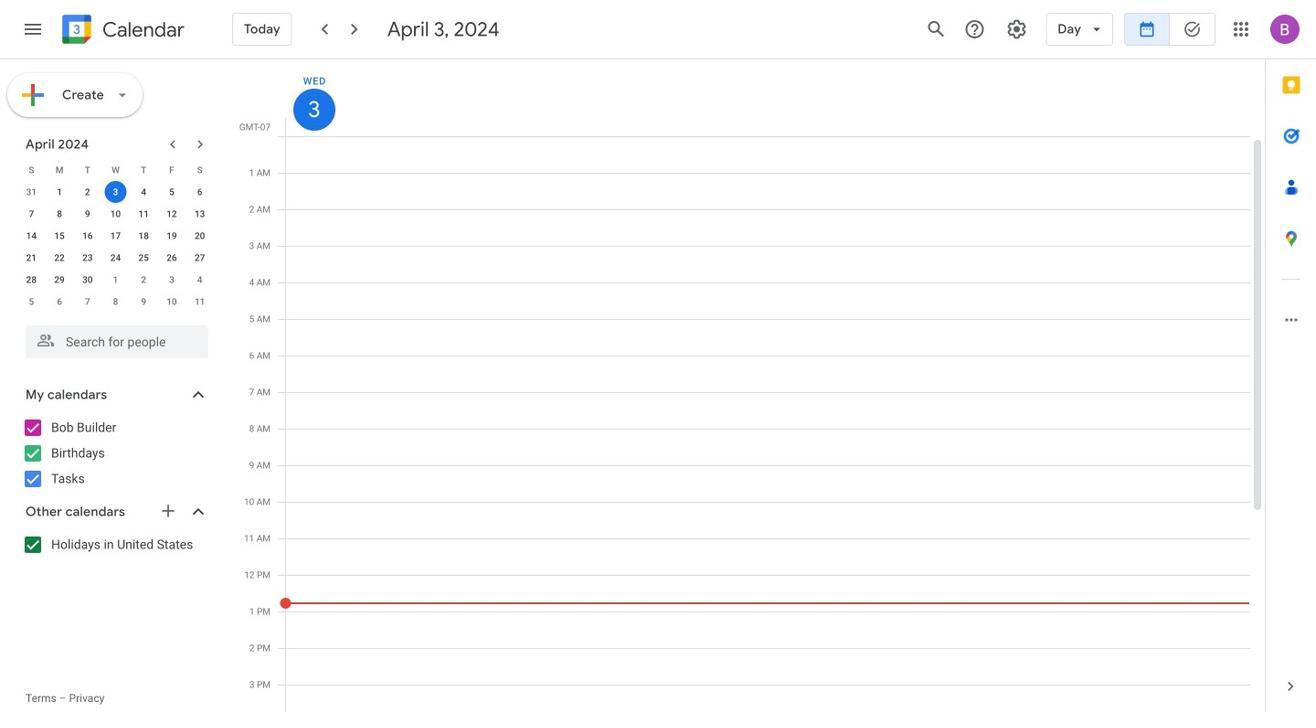 Task type: locate. For each thing, give the bounding box(es) containing it.
cell
[[280, 136, 1250, 712], [102, 181, 130, 203]]

may 1 element
[[105, 269, 127, 291]]

heading inside calendar element
[[99, 19, 185, 41]]

tab list
[[1266, 59, 1316, 661]]

april 2024 grid
[[17, 159, 214, 313]]

13 element
[[189, 203, 211, 225]]

may 7 element
[[77, 291, 99, 313]]

grid
[[234, 59, 1265, 712]]

may 3 element
[[161, 269, 183, 291]]

cell inside april 2024 grid
[[102, 181, 130, 203]]

None search field
[[0, 318, 227, 358]]

16 element
[[77, 225, 99, 247]]

may 4 element
[[189, 269, 211, 291]]

may 11 element
[[189, 291, 211, 313]]

may 5 element
[[20, 291, 42, 313]]

4 element
[[133, 181, 155, 203]]

22 element
[[49, 247, 70, 269]]

5 element
[[161, 181, 183, 203]]

column header
[[285, 59, 1250, 136]]

12 element
[[161, 203, 183, 225]]

settings menu image
[[1006, 18, 1028, 40]]

row group
[[17, 181, 214, 313]]

9 element
[[77, 203, 99, 225]]

17 element
[[105, 225, 127, 247]]

1 horizontal spatial cell
[[280, 136, 1250, 712]]

14 element
[[20, 225, 42, 247]]

0 horizontal spatial cell
[[102, 181, 130, 203]]

row
[[278, 136, 1250, 712], [17, 159, 214, 181], [17, 181, 214, 203], [17, 203, 214, 225], [17, 225, 214, 247], [17, 247, 214, 269], [17, 269, 214, 291], [17, 291, 214, 313]]

calendar element
[[58, 11, 185, 51]]

wednesday, april 3, today element
[[293, 89, 335, 131]]

heading
[[99, 19, 185, 41]]

30 element
[[77, 269, 99, 291]]



Task type: vqa. For each thing, say whether or not it's contained in the screenshot.
the Chinese
no



Task type: describe. For each thing, give the bounding box(es) containing it.
add other calendars image
[[159, 502, 177, 520]]

may 6 element
[[49, 291, 70, 313]]

23 element
[[77, 247, 99, 269]]

15 element
[[49, 225, 70, 247]]

26 element
[[161, 247, 183, 269]]

my calendars list
[[4, 413, 227, 494]]

7 element
[[20, 203, 42, 225]]

20 element
[[189, 225, 211, 247]]

may 8 element
[[105, 291, 127, 313]]

may 2 element
[[133, 269, 155, 291]]

march 31 element
[[20, 181, 42, 203]]

29 element
[[49, 269, 70, 291]]

19 element
[[161, 225, 183, 247]]

1 element
[[49, 181, 70, 203]]

27 element
[[189, 247, 211, 269]]

may 10 element
[[161, 291, 183, 313]]

3, today element
[[105, 181, 127, 203]]

10 element
[[105, 203, 127, 225]]

11 element
[[133, 203, 155, 225]]

28 element
[[20, 269, 42, 291]]

24 element
[[105, 247, 127, 269]]

may 9 element
[[133, 291, 155, 313]]

8 element
[[49, 203, 70, 225]]

main drawer image
[[22, 18, 44, 40]]

25 element
[[133, 247, 155, 269]]

2 element
[[77, 181, 99, 203]]

Search for people text field
[[37, 325, 197, 358]]

18 element
[[133, 225, 155, 247]]

6 element
[[189, 181, 211, 203]]

21 element
[[20, 247, 42, 269]]



